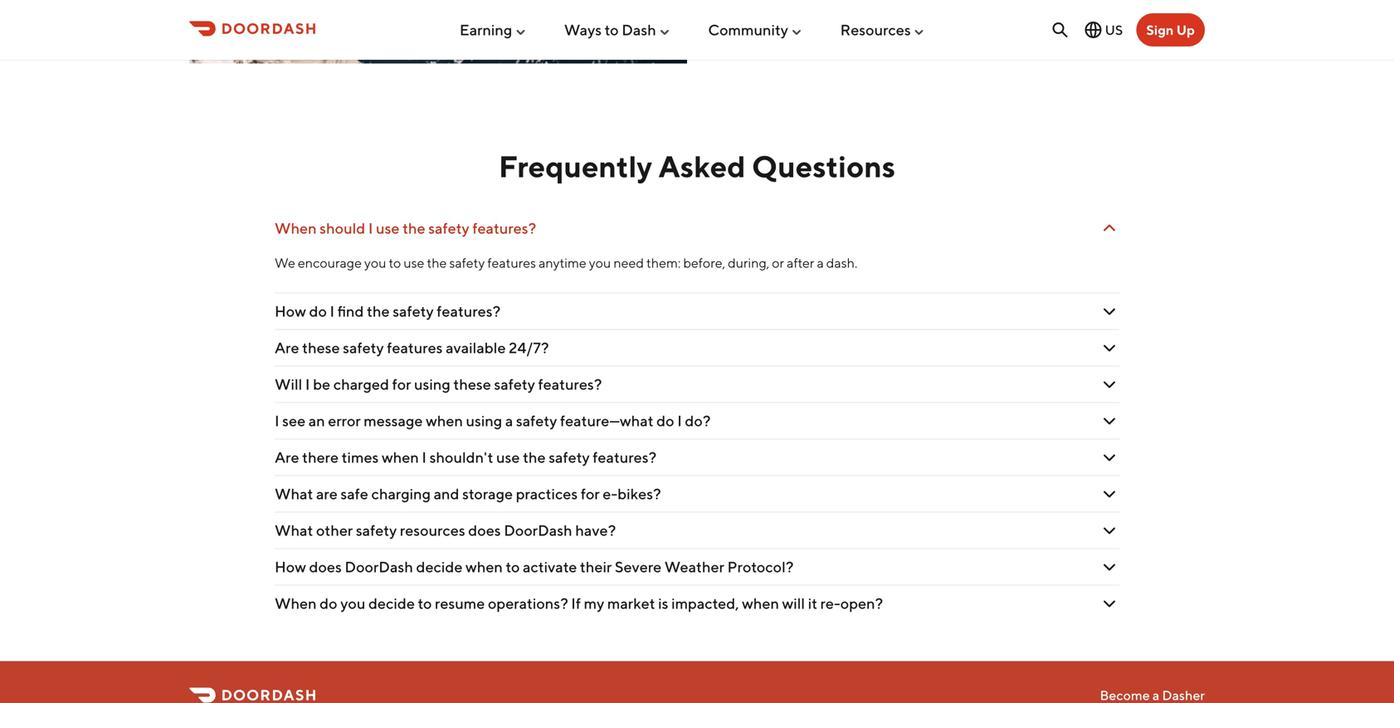 Task type: locate. For each thing, give the bounding box(es) containing it.
are for are there times when i shouldn't use the safety features?
[[275, 448, 299, 466]]

ways to dash link
[[564, 14, 671, 45]]

0 vertical spatial doordash
[[504, 521, 572, 539]]

features up will i be charged for using these safety features?
[[387, 339, 443, 357]]

does down storage
[[468, 521, 501, 539]]

open?
[[841, 594, 883, 612]]

0 horizontal spatial features
[[387, 339, 443, 357]]

when up charging
[[382, 448, 419, 466]]

2 how from the top
[[275, 558, 306, 576]]

2 when from the top
[[275, 594, 317, 612]]

we encourage you to use the safety features anytime you need them: before, during, or after a dash.
[[275, 255, 858, 271]]

use down when should i use the safety features?
[[404, 255, 424, 271]]

0 vertical spatial how
[[275, 302, 306, 320]]

0 horizontal spatial use
[[376, 219, 400, 237]]

for up message
[[392, 375, 411, 393]]

what left are
[[275, 485, 313, 503]]

doordash
[[504, 521, 572, 539], [345, 558, 413, 576]]

are
[[275, 339, 299, 357], [275, 448, 299, 466]]

bikes?
[[618, 485, 661, 503]]

features left anytime
[[488, 255, 536, 271]]

1 what from the top
[[275, 485, 313, 503]]

6 chevron down image from the top
[[1100, 557, 1120, 577]]

these
[[302, 339, 340, 357], [454, 375, 491, 393]]

resources
[[400, 521, 465, 539]]

4 chevron down image from the top
[[1100, 594, 1120, 613]]

1 how from the top
[[275, 302, 306, 320]]

1 horizontal spatial use
[[404, 255, 424, 271]]

0 vertical spatial decide
[[416, 558, 463, 576]]

how does doordash decide when to activate their severe weather protocol?
[[275, 558, 794, 576]]

resume
[[435, 594, 485, 612]]

need
[[614, 255, 644, 271]]

ways
[[564, 21, 602, 39]]

does
[[468, 521, 501, 539], [309, 558, 342, 576]]

how
[[275, 302, 306, 320], [275, 558, 306, 576]]

are up will on the left of page
[[275, 339, 299, 357]]

0 vertical spatial for
[[392, 375, 411, 393]]

message
[[364, 412, 423, 430]]

community link
[[708, 14, 803, 45]]

see
[[282, 412, 306, 430]]

doordash up how does doordash decide when to activate their severe weather protocol?
[[504, 521, 572, 539]]

it
[[808, 594, 818, 612]]

available
[[446, 339, 506, 357]]

the right should
[[403, 219, 426, 237]]

2 vertical spatial do
[[320, 594, 338, 612]]

0 horizontal spatial decide
[[368, 594, 415, 612]]

there
[[302, 448, 339, 466]]

times
[[342, 448, 379, 466]]

the
[[403, 219, 426, 237], [427, 255, 447, 271], [367, 302, 390, 320], [523, 448, 546, 466]]

using
[[414, 375, 451, 393], [466, 412, 502, 430]]

i see an error message when using a safety feature—what do i do?
[[275, 412, 711, 430]]

how for how do i find the safety features?
[[275, 302, 306, 320]]

resources
[[841, 21, 911, 39]]

you for operations?
[[340, 594, 366, 612]]

2 vertical spatial use
[[496, 448, 520, 466]]

1 vertical spatial when
[[275, 594, 317, 612]]

storage
[[462, 485, 513, 503]]

1 vertical spatial how
[[275, 558, 306, 576]]

the right find
[[367, 302, 390, 320]]

to
[[605, 21, 619, 39], [389, 255, 401, 271], [506, 558, 520, 576], [418, 594, 432, 612]]

decide
[[416, 558, 463, 576], [368, 594, 415, 612]]

when down other
[[275, 594, 317, 612]]

0 vertical spatial when
[[275, 219, 317, 237]]

features?
[[473, 219, 536, 237], [437, 302, 501, 320], [538, 375, 602, 393], [593, 448, 657, 466]]

questions
[[752, 149, 896, 184]]

are left there
[[275, 448, 299, 466]]

i
[[368, 219, 373, 237], [330, 302, 335, 320], [305, 375, 310, 393], [275, 412, 279, 430], [677, 412, 682, 430], [422, 448, 427, 466]]

my
[[584, 594, 604, 612]]

when should i use the safety features?
[[275, 219, 536, 237]]

1 horizontal spatial for
[[581, 485, 600, 503]]

use
[[376, 219, 400, 237], [404, 255, 424, 271], [496, 448, 520, 466]]

decide down the what other safety resources does doordash have?
[[416, 558, 463, 576]]

community
[[708, 21, 789, 39]]

1 horizontal spatial features
[[488, 255, 536, 271]]

0 vertical spatial do
[[309, 302, 327, 320]]

1 when from the top
[[275, 219, 317, 237]]

a right 'after'
[[817, 255, 824, 271]]

you left the "need"
[[589, 255, 611, 271]]

1 horizontal spatial doordash
[[504, 521, 572, 539]]

severe
[[615, 558, 662, 576]]

0 vertical spatial what
[[275, 485, 313, 503]]

decide left resume
[[368, 594, 415, 612]]

chevron down image for are there times when i shouldn't use the safety features?
[[1100, 447, 1120, 467]]

2 what from the top
[[275, 521, 313, 539]]

1 horizontal spatial using
[[466, 412, 502, 430]]

1 vertical spatial these
[[454, 375, 491, 393]]

to left dash
[[605, 21, 619, 39]]

resources link
[[841, 14, 926, 45]]

shouldn't
[[430, 448, 493, 466]]

what left other
[[275, 521, 313, 539]]

after
[[787, 255, 815, 271]]

5 chevron down image from the top
[[1100, 484, 1120, 504]]

sign up
[[1147, 22, 1195, 38]]

1 horizontal spatial a
[[817, 255, 824, 271]]

features? up the 'feature—what' at the bottom left of the page
[[538, 375, 602, 393]]

them:
[[647, 255, 681, 271]]

find
[[338, 302, 364, 320]]

when
[[426, 412, 463, 430], [382, 448, 419, 466], [466, 558, 503, 576], [742, 594, 779, 612]]

charged
[[333, 375, 389, 393]]

1 horizontal spatial these
[[454, 375, 491, 393]]

1 vertical spatial a
[[505, 412, 513, 430]]

ways to dash
[[564, 21, 656, 39]]

these down 'available'
[[454, 375, 491, 393]]

you right encourage on the top of page
[[364, 255, 386, 271]]

sign up button
[[1137, 13, 1205, 46]]

use right should
[[376, 219, 400, 237]]

what
[[275, 485, 313, 503], [275, 521, 313, 539]]

0 vertical spatial are
[[275, 339, 299, 357]]

what for what are safe charging and storage practices for e-bikes?
[[275, 485, 313, 503]]

0 vertical spatial these
[[302, 339, 340, 357]]

re-
[[821, 594, 841, 612]]

when up we
[[275, 219, 317, 237]]

4 chevron down image from the top
[[1100, 411, 1120, 431]]

market
[[607, 594, 655, 612]]

3 chevron down image from the top
[[1100, 374, 1120, 394]]

use down i see an error message when using a safety feature—what do i do?
[[496, 448, 520, 466]]

do down other
[[320, 594, 338, 612]]

1 horizontal spatial does
[[468, 521, 501, 539]]

0 vertical spatial a
[[817, 255, 824, 271]]

encourage
[[298, 255, 362, 271]]

1 vertical spatial decide
[[368, 594, 415, 612]]

1 vertical spatial what
[[275, 521, 313, 539]]

2 chevron down image from the top
[[1100, 447, 1120, 467]]

do left find
[[309, 302, 327, 320]]

1 horizontal spatial decide
[[416, 558, 463, 576]]

i right should
[[368, 219, 373, 237]]

a
[[817, 255, 824, 271], [505, 412, 513, 430]]

you
[[364, 255, 386, 271], [589, 255, 611, 271], [340, 594, 366, 612]]

for left e-
[[581, 485, 600, 503]]

1 vertical spatial doordash
[[345, 558, 413, 576]]

when for when should i use the safety features?
[[275, 219, 317, 237]]

up
[[1177, 22, 1195, 38]]

using up are there times when i shouldn't use the safety features?
[[466, 412, 502, 430]]

does down other
[[309, 558, 342, 576]]

2 are from the top
[[275, 448, 299, 466]]

to inside ways to dash link
[[605, 21, 619, 39]]

you down other
[[340, 594, 366, 612]]

earning link
[[460, 14, 527, 45]]

doordash down other
[[345, 558, 413, 576]]

will
[[782, 594, 805, 612]]

for
[[392, 375, 411, 393], [581, 485, 600, 503]]

frequently
[[499, 149, 652, 184]]

and
[[434, 485, 459, 503]]

do left do?
[[657, 412, 674, 430]]

a up are there times when i shouldn't use the safety features?
[[505, 412, 513, 430]]

protocol?
[[728, 558, 794, 576]]

will
[[275, 375, 302, 393]]

1 vertical spatial does
[[309, 558, 342, 576]]

1 vertical spatial are
[[275, 448, 299, 466]]

what other safety resources does doordash have?
[[275, 521, 616, 539]]

3 chevron down image from the top
[[1100, 520, 1120, 540]]

1 are from the top
[[275, 339, 299, 357]]

0 horizontal spatial using
[[414, 375, 451, 393]]

chevron down image
[[1100, 338, 1120, 358], [1100, 447, 1120, 467], [1100, 520, 1120, 540], [1100, 594, 1120, 613]]

when up resume
[[466, 558, 503, 576]]

how do i find the safety features?
[[275, 302, 501, 320]]

do?
[[685, 412, 711, 430]]

when
[[275, 219, 317, 237], [275, 594, 317, 612]]

be
[[313, 375, 330, 393]]

these up be
[[302, 339, 340, 357]]

do
[[309, 302, 327, 320], [657, 412, 674, 430], [320, 594, 338, 612]]

safety
[[428, 219, 470, 237], [449, 255, 485, 271], [393, 302, 434, 320], [343, 339, 384, 357], [494, 375, 535, 393], [516, 412, 557, 430], [549, 448, 590, 466], [356, 521, 397, 539]]

using down are these safety features available 24/7?
[[414, 375, 451, 393]]

1 chevron down image from the top
[[1100, 338, 1120, 358]]

chevron down image
[[1100, 218, 1120, 238], [1100, 301, 1120, 321], [1100, 374, 1120, 394], [1100, 411, 1120, 431], [1100, 484, 1120, 504], [1100, 557, 1120, 577]]

1 vertical spatial for
[[581, 485, 600, 503]]

0 horizontal spatial doordash
[[345, 558, 413, 576]]



Task type: describe. For each thing, give the bounding box(es) containing it.
have?
[[575, 521, 616, 539]]

0 vertical spatial features
[[488, 255, 536, 271]]

are these safety features available 24/7?
[[275, 339, 549, 357]]

an
[[309, 412, 325, 430]]

charging
[[371, 485, 431, 503]]

frequently asked questions
[[499, 149, 896, 184]]

the up practices
[[523, 448, 546, 466]]

operations?
[[488, 594, 568, 612]]

when for when do you decide to resume operations? if my market is impacted, when will it re-open?
[[275, 594, 317, 612]]

to left activate
[[506, 558, 520, 576]]

0 horizontal spatial a
[[505, 412, 513, 430]]

the down when should i use the safety features?
[[427, 255, 447, 271]]

0 vertical spatial use
[[376, 219, 400, 237]]

we
[[275, 255, 295, 271]]

i left find
[[330, 302, 335, 320]]

chevron down image for features?
[[1100, 374, 1120, 394]]

chevron down image for what other safety resources does doordash have?
[[1100, 520, 1120, 540]]

do for features?
[[309, 302, 327, 320]]

during,
[[728, 255, 770, 271]]

to left resume
[[418, 594, 432, 612]]

0 vertical spatial using
[[414, 375, 451, 393]]

dash
[[622, 21, 656, 39]]

chevron down image for are these safety features available 24/7?
[[1100, 338, 1120, 358]]

what are safe charging and storage practices for e-bikes?
[[275, 485, 661, 503]]

when left will at the bottom right of page
[[742, 594, 779, 612]]

earning
[[460, 21, 512, 39]]

e-
[[603, 485, 618, 503]]

1 vertical spatial features
[[387, 339, 443, 357]]

chevron down image for e-
[[1100, 484, 1120, 504]]

before,
[[683, 255, 726, 271]]

weather
[[665, 558, 725, 576]]

1 vertical spatial using
[[466, 412, 502, 430]]

when down will i be charged for using these safety features?
[[426, 412, 463, 430]]

0 horizontal spatial does
[[309, 558, 342, 576]]

how for how does doordash decide when to activate their severe weather protocol?
[[275, 558, 306, 576]]

are there times when i shouldn't use the safety features?
[[275, 448, 657, 466]]

practices
[[516, 485, 578, 503]]

safe
[[341, 485, 368, 503]]

their
[[580, 558, 612, 576]]

globe line image
[[1084, 20, 1104, 40]]

2 horizontal spatial use
[[496, 448, 520, 466]]

0 vertical spatial does
[[468, 521, 501, 539]]

features? up e-
[[593, 448, 657, 466]]

i left do?
[[677, 412, 682, 430]]

will i be charged for using these safety features?
[[275, 375, 602, 393]]

chevron down image for when do you decide to resume operations? if my market is impacted, when will it re-open?
[[1100, 594, 1120, 613]]

dash.
[[827, 255, 858, 271]]

us
[[1105, 22, 1123, 38]]

i left be
[[305, 375, 310, 393]]

what for what other safety resources does doordash have?
[[275, 521, 313, 539]]

when do you decide to resume operations? if my market is impacted, when will it re-open?
[[275, 594, 883, 612]]

other
[[316, 521, 353, 539]]

do for operations?
[[320, 594, 338, 612]]

if
[[571, 594, 581, 612]]

sign
[[1147, 22, 1174, 38]]

impacted,
[[672, 594, 739, 612]]

24/7?
[[509, 339, 549, 357]]

dx - severe weather image
[[189, 0, 687, 64]]

error
[[328, 412, 361, 430]]

should
[[320, 219, 365, 237]]

activate
[[523, 558, 577, 576]]

decide for to
[[368, 594, 415, 612]]

to down when should i use the safety features?
[[389, 255, 401, 271]]

1 chevron down image from the top
[[1100, 218, 1120, 238]]

are
[[316, 485, 338, 503]]

2 chevron down image from the top
[[1100, 301, 1120, 321]]

is
[[658, 594, 669, 612]]

chevron down image for safety
[[1100, 411, 1120, 431]]

i left "shouldn't"
[[422, 448, 427, 466]]

or
[[772, 255, 784, 271]]

asked
[[659, 149, 746, 184]]

anytime
[[539, 255, 587, 271]]

you for safety
[[364, 255, 386, 271]]

i left see
[[275, 412, 279, 430]]

0 horizontal spatial these
[[302, 339, 340, 357]]

1 vertical spatial use
[[404, 255, 424, 271]]

0 horizontal spatial for
[[392, 375, 411, 393]]

features? up 'available'
[[437, 302, 501, 320]]

are for are these safety features available 24/7?
[[275, 339, 299, 357]]

features? up we encourage you to use the safety features anytime you need them: before, during, or after a dash.
[[473, 219, 536, 237]]

1 vertical spatial do
[[657, 412, 674, 430]]

decide for when
[[416, 558, 463, 576]]

feature—what
[[560, 412, 654, 430]]

chevron down image for severe
[[1100, 557, 1120, 577]]



Task type: vqa. For each thing, say whether or not it's contained in the screenshot.
Are these safety features available 24/7? Are
yes



